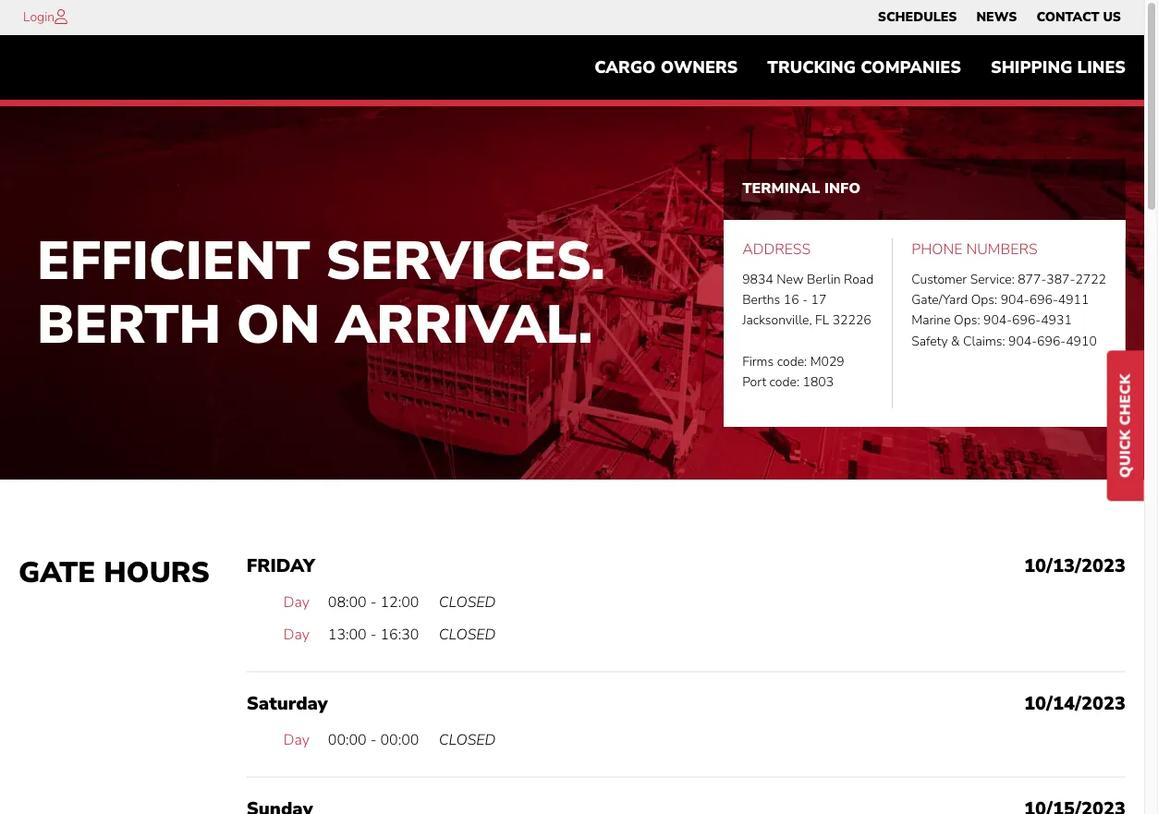Task type: describe. For each thing, give the bounding box(es) containing it.
1803
[[803, 374, 834, 391]]

safety
[[912, 332, 948, 350]]

32226
[[833, 312, 871, 329]]

quick check link
[[1107, 350, 1144, 501]]

closed for friday
[[439, 592, 496, 613]]

13:00 - 16:30
[[328, 625, 419, 646]]

2 00:00 from the left
[[380, 730, 419, 751]]

9834
[[742, 270, 773, 288]]

13:00
[[328, 625, 367, 646]]

m029
[[810, 353, 845, 371]]

08:00
[[328, 592, 367, 613]]

- for 00:00
[[370, 730, 377, 751]]

gate/yard
[[912, 291, 968, 309]]

service:
[[970, 270, 1015, 288]]

quick
[[1116, 429, 1136, 478]]

user image
[[55, 9, 68, 24]]

marine
[[912, 312, 951, 329]]

firms
[[742, 353, 774, 371]]

0 vertical spatial ops:
[[971, 291, 997, 309]]

16
[[784, 291, 799, 309]]

new
[[777, 270, 804, 288]]

phone
[[912, 239, 963, 260]]

trucking companies link
[[753, 49, 976, 86]]

closed for saturday
[[439, 730, 496, 751]]

shipping
[[991, 57, 1073, 79]]

numbers
[[966, 239, 1038, 260]]

jacksonville,
[[742, 312, 812, 329]]

gate
[[18, 554, 96, 592]]

1 vertical spatial code:
[[770, 374, 800, 391]]

10/14/2023
[[1024, 691, 1126, 716]]

news link
[[976, 5, 1017, 31]]

day for friday
[[283, 592, 309, 613]]

- for 16:30
[[370, 625, 377, 646]]

2722
[[1075, 270, 1106, 288]]

gate hours
[[18, 554, 210, 592]]

1 vertical spatial 696-
[[1012, 312, 1041, 329]]

saturday
[[247, 691, 328, 716]]

9834 new berlin road berths 16 - 17 jacksonville, fl 32226
[[742, 270, 874, 329]]

08:00 - 12:00
[[328, 592, 419, 613]]

lines
[[1077, 57, 1126, 79]]

1 00:00 from the left
[[328, 730, 367, 751]]

login link
[[23, 8, 55, 26]]

cargo owners link
[[580, 49, 753, 86]]

berth
[[37, 288, 221, 362]]

- for 12:00
[[370, 592, 377, 613]]

trucking
[[768, 57, 856, 79]]

2 closed from the top
[[439, 625, 496, 646]]

schedules
[[878, 8, 957, 26]]

day for saturday
[[283, 730, 309, 751]]

hours
[[104, 554, 210, 592]]

menu bar containing cargo owners
[[580, 49, 1141, 86]]

10/13/2023
[[1024, 554, 1126, 578]]

0 vertical spatial code:
[[777, 353, 807, 371]]

17
[[811, 291, 827, 309]]

fl
[[815, 312, 829, 329]]

0 vertical spatial 904-
[[1001, 291, 1029, 309]]

arrival.
[[336, 288, 593, 362]]

877-
[[1018, 270, 1047, 288]]

0 vertical spatial 696-
[[1029, 291, 1058, 309]]

on
[[236, 288, 320, 362]]

12:00
[[380, 592, 419, 613]]

road
[[844, 270, 874, 288]]

companies
[[861, 57, 961, 79]]



Task type: vqa. For each thing, say whether or not it's contained in the screenshot.
above
no



Task type: locate. For each thing, give the bounding box(es) containing it.
2 vertical spatial day
[[283, 730, 309, 751]]

terminal info
[[742, 179, 861, 199]]

00:00
[[328, 730, 367, 751], [380, 730, 419, 751]]

4931
[[1041, 312, 1072, 329]]

00:00 - 00:00
[[328, 730, 419, 751]]

us
[[1103, 8, 1121, 26]]

4911
[[1058, 291, 1089, 309]]

shipping lines
[[991, 57, 1126, 79]]

ops: down service:
[[971, 291, 997, 309]]

day left 13:00
[[283, 625, 309, 646]]

shipping lines link
[[976, 49, 1141, 86]]

trucking companies
[[768, 57, 961, 79]]

menu bar
[[868, 5, 1131, 31], [580, 49, 1141, 86]]

4910
[[1066, 332, 1097, 350]]

- inside 9834 new berlin road berths 16 - 17 jacksonville, fl 32226
[[802, 291, 808, 309]]

day down friday
[[283, 592, 309, 613]]

0 vertical spatial closed
[[439, 592, 496, 613]]

2 vertical spatial closed
[[439, 730, 496, 751]]

ops: up &
[[954, 312, 980, 329]]

&
[[951, 332, 960, 350]]

16:30
[[380, 625, 419, 646]]

firms code:  m029 port code:  1803
[[742, 353, 845, 391]]

closed
[[439, 592, 496, 613], [439, 625, 496, 646], [439, 730, 496, 751]]

3 day from the top
[[283, 730, 309, 751]]

terminal
[[742, 179, 820, 199]]

0 horizontal spatial 00:00
[[328, 730, 367, 751]]

0 vertical spatial day
[[283, 592, 309, 613]]

1 horizontal spatial 00:00
[[380, 730, 419, 751]]

address
[[742, 239, 811, 260]]

services.
[[326, 224, 605, 297]]

port
[[742, 374, 766, 391]]

1 closed from the top
[[439, 592, 496, 613]]

quick check
[[1116, 374, 1136, 478]]

day
[[283, 592, 309, 613], [283, 625, 309, 646], [283, 730, 309, 751]]

904- up the claims:
[[984, 312, 1012, 329]]

news
[[976, 8, 1017, 26]]

387-
[[1047, 270, 1075, 288]]

cargo
[[594, 57, 656, 79]]

696-
[[1029, 291, 1058, 309], [1012, 312, 1041, 329], [1037, 332, 1066, 350]]

owners
[[661, 57, 738, 79]]

3 closed from the top
[[439, 730, 496, 751]]

code: right port
[[770, 374, 800, 391]]

contact
[[1037, 8, 1099, 26]]

code: up 1803
[[777, 353, 807, 371]]

904- down 877-
[[1001, 291, 1029, 309]]

904-
[[1001, 291, 1029, 309], [984, 312, 1012, 329], [1008, 332, 1037, 350]]

berlin
[[807, 270, 841, 288]]

phone numbers
[[912, 239, 1038, 260]]

berths
[[742, 291, 780, 309]]

904- right the claims:
[[1008, 332, 1037, 350]]

1 vertical spatial ops:
[[954, 312, 980, 329]]

efficient services. berth on arrival.
[[37, 224, 605, 362]]

menu bar containing schedules
[[868, 5, 1131, 31]]

code:
[[777, 353, 807, 371], [770, 374, 800, 391]]

contact us link
[[1037, 5, 1121, 31]]

1 vertical spatial 904-
[[984, 312, 1012, 329]]

info
[[824, 179, 861, 199]]

1 vertical spatial day
[[283, 625, 309, 646]]

menu bar down the schedules link
[[580, 49, 1141, 86]]

customer service: 877-387-2722 gate/yard ops: 904-696-4911 marine ops: 904-696-4931 safety & claims: 904-696-4910
[[912, 270, 1106, 350]]

login
[[23, 8, 55, 26]]

0 vertical spatial menu bar
[[868, 5, 1131, 31]]

menu bar up shipping
[[868, 5, 1131, 31]]

2 vertical spatial 904-
[[1008, 332, 1037, 350]]

day down saturday
[[283, 730, 309, 751]]

-
[[802, 291, 808, 309], [370, 592, 377, 613], [370, 625, 377, 646], [370, 730, 377, 751]]

customer
[[912, 270, 967, 288]]

ops:
[[971, 291, 997, 309], [954, 312, 980, 329]]

cargo owners
[[594, 57, 738, 79]]

schedules link
[[878, 5, 957, 31]]

1 vertical spatial closed
[[439, 625, 496, 646]]

1 vertical spatial menu bar
[[580, 49, 1141, 86]]

1 day from the top
[[283, 592, 309, 613]]

contact us
[[1037, 8, 1121, 26]]

2 vertical spatial 696-
[[1037, 332, 1066, 350]]

efficient
[[37, 224, 310, 297]]

check
[[1116, 374, 1136, 425]]

claims:
[[963, 332, 1005, 350]]

2 day from the top
[[283, 625, 309, 646]]

friday
[[247, 554, 315, 578]]



